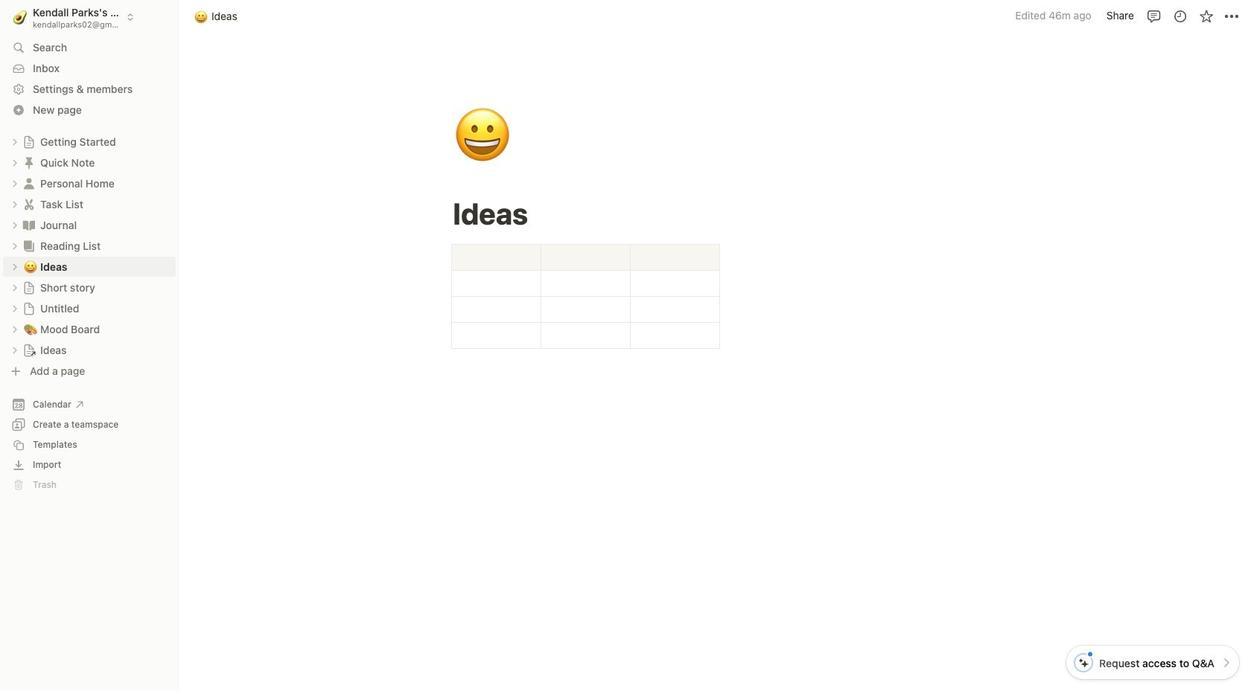Task type: describe. For each thing, give the bounding box(es) containing it.
2 open image from the top
[[10, 283, 19, 292]]

🎨 image
[[24, 321, 37, 338]]

5 open image from the top
[[10, 242, 19, 251]]

5 open image from the top
[[10, 346, 19, 355]]

favorite image
[[1199, 9, 1213, 23]]

2 open image from the top
[[10, 158, 19, 167]]

6 open image from the top
[[10, 263, 19, 271]]

comments image
[[1146, 9, 1161, 23]]

4 open image from the top
[[10, 221, 19, 230]]



Task type: vqa. For each thing, say whether or not it's contained in the screenshot.
Next Month icon
no



Task type: locate. For each thing, give the bounding box(es) containing it.
1 open image from the top
[[10, 137, 19, 146]]

1 vertical spatial 😀 image
[[454, 98, 512, 174]]

open image
[[10, 179, 19, 188], [10, 283, 19, 292], [10, 304, 19, 313], [10, 325, 19, 334], [10, 346, 19, 355]]

4 open image from the top
[[10, 325, 19, 334]]

😀 image
[[24, 258, 37, 275]]

😀 image
[[194, 8, 208, 25], [454, 98, 512, 174]]

updates image
[[1173, 9, 1187, 23]]

1 horizontal spatial 😀 image
[[454, 98, 512, 174]]

1 open image from the top
[[10, 179, 19, 188]]

3 open image from the top
[[10, 200, 19, 209]]

0 horizontal spatial 😀 image
[[194, 8, 208, 25]]

open image
[[10, 137, 19, 146], [10, 158, 19, 167], [10, 200, 19, 209], [10, 221, 19, 230], [10, 242, 19, 251], [10, 263, 19, 271]]

change page icon image
[[22, 135, 36, 149], [22, 155, 36, 170], [22, 176, 36, 191], [22, 197, 36, 212], [22, 218, 36, 233], [22, 239, 36, 254], [22, 281, 36, 295], [22, 302, 36, 315], [22, 344, 36, 357]]

0 vertical spatial 😀 image
[[194, 8, 208, 25]]

3 open image from the top
[[10, 304, 19, 313]]

🥑 image
[[13, 8, 27, 26]]



